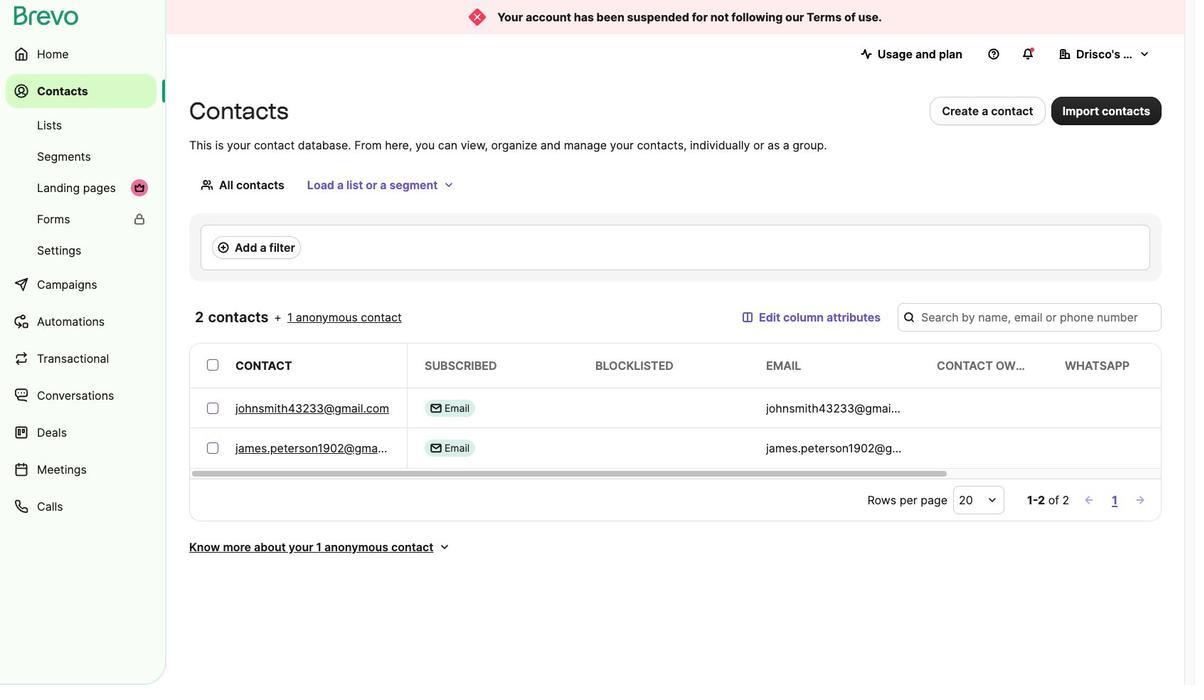 Task type: describe. For each thing, give the bounding box(es) containing it.
left___8yvyj image
[[134, 213, 145, 225]]

Search by name, email or phone number search field
[[898, 303, 1162, 332]]

left___c25ys image
[[430, 402, 442, 414]]



Task type: locate. For each thing, give the bounding box(es) containing it.
left___8yvyj image
[[134, 182, 145, 194]]

left___c25ys image
[[430, 443, 442, 454]]



Task type: vqa. For each thing, say whether or not it's contained in the screenshot.
left___8yvYj image to the top
yes



